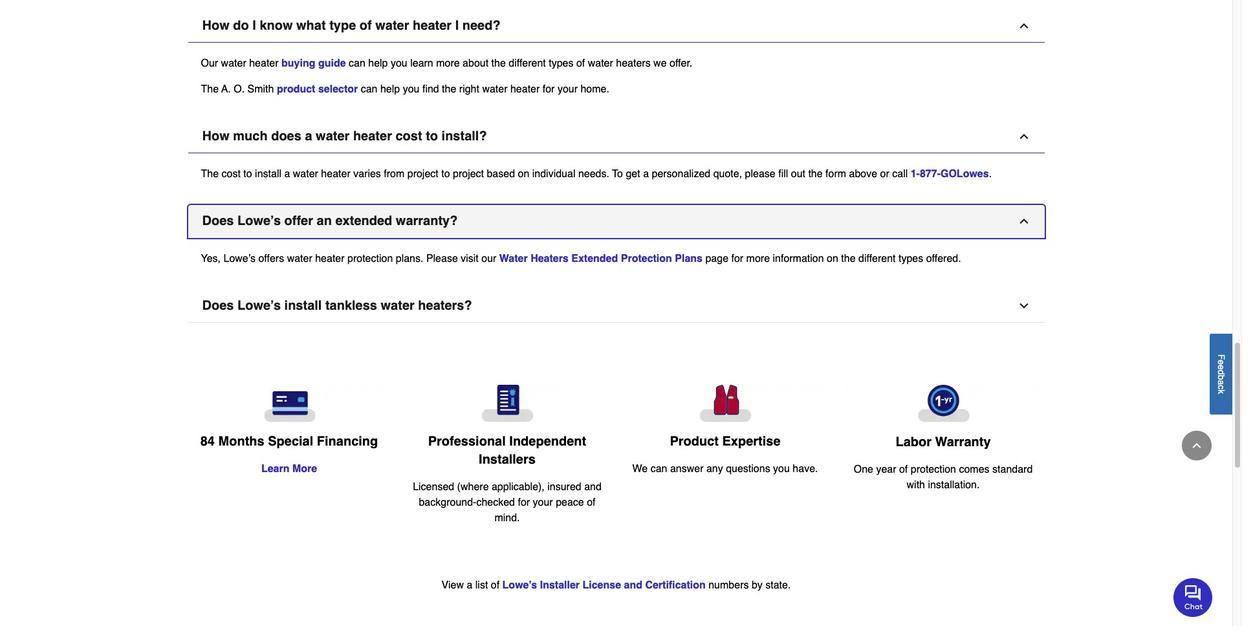 Task type: describe. For each thing, give the bounding box(es) containing it.
questions
[[726, 464, 770, 475]]

(where
[[457, 482, 489, 493]]

f e e d b a c k button
[[1210, 334, 1232, 414]]

guide
[[318, 58, 346, 70]]

the a. o. smith product selector can help you find the right water heater for your home.
[[201, 84, 609, 95]]

yes, lowe's offers water heater protection plans. please visit our water heaters extended protection plans page for more information on the different types offered.
[[201, 253, 961, 265]]

1 e from the top
[[1216, 360, 1227, 365]]

installers
[[479, 453, 536, 467]]

above
[[849, 169, 877, 180]]

the right about at the left top of page
[[491, 58, 506, 70]]

insured
[[547, 482, 581, 493]]

offer
[[284, 214, 313, 229]]

1 vertical spatial can
[[361, 84, 377, 95]]

does lowe's install tankless water heaters?
[[202, 299, 472, 313]]

heater down "does lowe's offer an extended warranty?"
[[315, 253, 345, 265]]

heaters
[[616, 58, 651, 70]]

1 vertical spatial cost
[[222, 169, 241, 180]]

certification
[[645, 580, 706, 592]]

a left list
[[467, 580, 472, 592]]

the right information
[[841, 253, 856, 265]]

does for does lowe's offer an extended warranty?
[[202, 214, 234, 229]]

varies
[[353, 169, 381, 180]]

2 horizontal spatial to
[[441, 169, 450, 180]]

d
[[1216, 370, 1227, 375]]

information
[[773, 253, 824, 265]]

our
[[201, 58, 218, 70]]

find
[[422, 84, 439, 95]]

a blue 1-year labor warranty icon. image
[[845, 385, 1042, 423]]

labor
[[896, 435, 932, 449]]

labor warranty
[[896, 435, 991, 449]]

a lowe's red vest icon. image
[[627, 385, 824, 423]]

special
[[268, 434, 313, 449]]

know
[[260, 18, 293, 33]]

the right find
[[442, 84, 456, 95]]

we can answer any questions you have.
[[632, 464, 818, 475]]

buying
[[281, 58, 315, 70]]

does lowe's offer an extended warranty?
[[202, 214, 458, 229]]

heater up the 'smith'
[[249, 58, 279, 70]]

standard
[[992, 464, 1033, 475]]

lowe's installer license and certification link
[[502, 580, 706, 592]]

professional independent installers
[[428, 434, 586, 467]]

protection
[[621, 253, 672, 265]]

credit card icon. image
[[191, 385, 388, 423]]

and inside licensed (where applicable), insured and background-checked for your peace of mind.
[[584, 482, 602, 493]]

how much does a water heater cost to install? button
[[188, 121, 1044, 154]]

water right right
[[482, 84, 508, 95]]

mind.
[[495, 513, 520, 524]]

year
[[876, 464, 896, 475]]

84 months special financing
[[200, 434, 378, 449]]

product selector link
[[277, 84, 358, 95]]

the cost to install a water heater varies from project to project based on individual needs. to get a personalized quote, please fill out the form above or call 1-877-golowes .
[[201, 169, 992, 180]]

plans
[[675, 253, 703, 265]]

o.
[[234, 84, 245, 95]]

buying guide link
[[281, 58, 346, 70]]

much
[[233, 129, 268, 144]]

install inside button
[[284, 299, 322, 313]]

0 vertical spatial on
[[518, 169, 529, 180]]

tankless
[[325, 299, 377, 313]]

we
[[653, 58, 667, 70]]

more
[[292, 464, 317, 475]]

install?
[[442, 129, 487, 144]]

a right does
[[305, 129, 312, 144]]

0 vertical spatial more
[[436, 58, 460, 70]]

list
[[475, 580, 488, 592]]

0 vertical spatial help
[[368, 58, 388, 70]]

plans.
[[396, 253, 423, 265]]

water right does
[[316, 129, 350, 144]]

one
[[854, 464, 873, 475]]

please
[[426, 253, 458, 265]]

0 vertical spatial for
[[543, 84, 555, 95]]

months
[[218, 434, 264, 449]]

does lowe's offer an extended warranty? button
[[188, 205, 1044, 238]]

or
[[880, 169, 889, 180]]

applicable),
[[492, 482, 545, 493]]

page
[[705, 253, 728, 265]]

0 horizontal spatial protection
[[347, 253, 393, 265]]

any
[[706, 464, 723, 475]]

1 horizontal spatial on
[[827, 253, 838, 265]]

2 horizontal spatial for
[[731, 253, 743, 265]]

form
[[826, 169, 846, 180]]

1 i from the left
[[252, 18, 256, 33]]

how for how much does a water heater cost to install?
[[202, 129, 229, 144]]

state.
[[765, 580, 791, 592]]

warranty?
[[396, 214, 458, 229]]

water
[[499, 253, 528, 265]]

view
[[442, 580, 464, 592]]

2 i from the left
[[455, 18, 459, 33]]

personalized
[[652, 169, 710, 180]]

smith
[[247, 84, 274, 95]]

of up home.
[[576, 58, 585, 70]]

of inside licensed (where applicable), insured and background-checked for your peace of mind.
[[587, 497, 596, 509]]

0 horizontal spatial install
[[255, 169, 281, 180]]

with
[[907, 479, 925, 491]]

a.
[[221, 84, 231, 95]]

from
[[384, 169, 405, 180]]

learn more
[[261, 464, 317, 475]]

scroll to top element
[[1182, 431, 1212, 461]]

0 horizontal spatial different
[[509, 58, 546, 70]]

how do i know what type of water heater i need?
[[202, 18, 501, 33]]



Task type: locate. For each thing, give the bounding box(es) containing it.
out
[[791, 169, 805, 180]]

quote,
[[713, 169, 742, 180]]

fill
[[778, 169, 788, 180]]

heater up the learn
[[413, 18, 452, 33]]

call
[[892, 169, 908, 180]]

lowe's right yes,
[[224, 253, 256, 265]]

more right the learn
[[436, 58, 460, 70]]

lowe's for install
[[237, 299, 281, 313]]

offers
[[258, 253, 284, 265]]

to
[[612, 169, 623, 180]]

1 horizontal spatial different
[[858, 253, 896, 265]]

chevron up image for how much does a water heater cost to install?
[[1017, 130, 1030, 143]]

0 horizontal spatial more
[[436, 58, 460, 70]]

an
[[317, 214, 332, 229]]

your left home.
[[558, 84, 578, 95]]

install down the much
[[255, 169, 281, 180]]

of inside button
[[360, 18, 372, 33]]

chevron up image inside how do i know what type of water heater i need? button
[[1017, 20, 1030, 33]]

golowes
[[941, 169, 989, 180]]

yes,
[[201, 253, 221, 265]]

can right selector
[[361, 84, 377, 95]]

and right insured
[[584, 482, 602, 493]]

water right our
[[221, 58, 246, 70]]

i
[[252, 18, 256, 33], [455, 18, 459, 33]]

checked
[[476, 497, 515, 509]]

e up b
[[1216, 365, 1227, 370]]

1 vertical spatial for
[[731, 253, 743, 265]]

warranty
[[935, 435, 991, 449]]

1 horizontal spatial i
[[455, 18, 459, 33]]

does
[[202, 214, 234, 229], [202, 299, 234, 313]]

protection inside one year of protection comes standard with installation.
[[911, 464, 956, 475]]

right
[[459, 84, 479, 95]]

0 vertical spatial types
[[549, 58, 574, 70]]

water right "type"
[[375, 18, 409, 33]]

0 vertical spatial cost
[[396, 129, 422, 144]]

independent
[[509, 434, 586, 449]]

licensed (where applicable), insured and background-checked for your peace of mind.
[[413, 482, 602, 524]]

background-
[[419, 497, 476, 509]]

1 vertical spatial the
[[201, 169, 219, 180]]

lowe's left offer
[[237, 214, 281, 229]]

the for the cost to install a water heater varies from project to project based on individual needs. to get a personalized quote, please fill out the form above or call 1-877-golowes .
[[201, 169, 219, 180]]

1 horizontal spatial and
[[624, 580, 642, 592]]

lowe's for offers
[[224, 253, 256, 265]]

lowe's down offers
[[237, 299, 281, 313]]

0 horizontal spatial i
[[252, 18, 256, 33]]

0 vertical spatial the
[[201, 84, 219, 95]]

a up k
[[1216, 380, 1227, 385]]

get
[[626, 169, 640, 180]]

how for how do i know what type of water heater i need?
[[202, 18, 229, 33]]

does lowe's install tankless water heaters? button
[[188, 290, 1044, 323]]

help up the a. o. smith product selector can help you find the right water heater for your home.
[[368, 58, 388, 70]]

you left have.
[[773, 464, 790, 475]]

0 horizontal spatial to
[[243, 169, 252, 180]]

does
[[271, 129, 301, 144]]

cost
[[396, 129, 422, 144], [222, 169, 241, 180]]

0 horizontal spatial types
[[549, 58, 574, 70]]

on right information
[[827, 253, 838, 265]]

heater up varies
[[353, 129, 392, 144]]

for right page
[[731, 253, 743, 265]]

for down applicable),
[[518, 497, 530, 509]]

license
[[583, 580, 621, 592]]

more left information
[[746, 253, 770, 265]]

1 vertical spatial more
[[746, 253, 770, 265]]

k
[[1216, 389, 1227, 394]]

for inside licensed (where applicable), insured and background-checked for your peace of mind.
[[518, 497, 530, 509]]

the right out
[[808, 169, 823, 180]]

learn more link
[[261, 464, 317, 475]]

0 vertical spatial you
[[391, 58, 407, 70]]

0 vertical spatial does
[[202, 214, 234, 229]]

2 the from the top
[[201, 169, 219, 180]]

cost down the much
[[222, 169, 241, 180]]

your down insured
[[533, 497, 553, 509]]

heater inside "how much does a water heater cost to install?" button
[[353, 129, 392, 144]]

how left do
[[202, 18, 229, 33]]

one year of protection comes standard with installation.
[[854, 464, 1033, 491]]

your
[[558, 84, 578, 95], [533, 497, 553, 509]]

i left need?
[[455, 18, 459, 33]]

chevron up image inside "how much does a water heater cost to install?" button
[[1017, 130, 1030, 143]]

0 horizontal spatial on
[[518, 169, 529, 180]]

on right based
[[518, 169, 529, 180]]

help left find
[[380, 84, 400, 95]]

to
[[426, 129, 438, 144], [243, 169, 252, 180], [441, 169, 450, 180]]

1 vertical spatial help
[[380, 84, 400, 95]]

learn
[[410, 58, 433, 70]]

on
[[518, 169, 529, 180], [827, 253, 838, 265]]

home.
[[581, 84, 609, 95]]

1 vertical spatial how
[[202, 129, 229, 144]]

how
[[202, 18, 229, 33], [202, 129, 229, 144]]

1 horizontal spatial your
[[558, 84, 578, 95]]

heater inside how do i know what type of water heater i need? button
[[413, 18, 452, 33]]

professional
[[428, 434, 506, 449]]

we
[[632, 464, 648, 475]]

f
[[1216, 354, 1227, 360]]

1 vertical spatial your
[[533, 497, 553, 509]]

2 e from the top
[[1216, 365, 1227, 370]]

extended
[[335, 214, 392, 229]]

of inside one year of protection comes standard with installation.
[[899, 464, 908, 475]]

you left find
[[403, 84, 420, 95]]

product
[[277, 84, 315, 95]]

how left the much
[[202, 129, 229, 144]]

chevron up image inside does lowe's offer an extended warranty? button
[[1017, 215, 1030, 228]]

0 vertical spatial install
[[255, 169, 281, 180]]

types
[[549, 58, 574, 70], [899, 253, 923, 265]]

extended
[[571, 253, 618, 265]]

installer
[[540, 580, 580, 592]]

you
[[391, 58, 407, 70], [403, 84, 420, 95], [773, 464, 790, 475]]

comes
[[959, 464, 990, 475]]

1 does from the top
[[202, 214, 234, 229]]

protection up 'with'
[[911, 464, 956, 475]]

water up home.
[[588, 58, 613, 70]]

heaters
[[531, 253, 569, 265]]

and right "license"
[[624, 580, 642, 592]]

for left home.
[[543, 84, 555, 95]]

0 vertical spatial protection
[[347, 253, 393, 265]]

do
[[233, 18, 249, 33]]

install left tankless
[[284, 299, 322, 313]]

e up d
[[1216, 360, 1227, 365]]

of right "type"
[[360, 18, 372, 33]]

1 horizontal spatial types
[[899, 253, 923, 265]]

water inside button
[[375, 18, 409, 33]]

product expertise
[[670, 434, 781, 449]]

of right peace
[[587, 497, 596, 509]]

protection down extended on the left top of the page
[[347, 253, 393, 265]]

to down install?
[[441, 169, 450, 180]]

view a list of lowe's installer license and certification numbers by state.
[[442, 580, 791, 592]]

the
[[201, 84, 219, 95], [201, 169, 219, 180]]

water down does
[[293, 169, 318, 180]]

to inside button
[[426, 129, 438, 144]]

the for the a. o. smith product selector can help you find the right water heater for your home.
[[201, 84, 219, 95]]

project left based
[[453, 169, 484, 180]]

0 horizontal spatial your
[[533, 497, 553, 509]]

0 horizontal spatial cost
[[222, 169, 241, 180]]

project
[[407, 169, 438, 180], [453, 169, 484, 180]]

chevron up image inside scroll to top "element"
[[1190, 439, 1203, 452]]

heater right right
[[510, 84, 540, 95]]

c
[[1216, 385, 1227, 389]]

2 how from the top
[[202, 129, 229, 144]]

product
[[670, 434, 719, 449]]

1 vertical spatial different
[[858, 253, 896, 265]]

2 project from the left
[[453, 169, 484, 180]]

about
[[463, 58, 489, 70]]

licensed
[[413, 482, 454, 493]]

learn
[[261, 464, 289, 475]]

0 horizontal spatial for
[[518, 497, 530, 509]]

1 how from the top
[[202, 18, 229, 33]]

0 vertical spatial how
[[202, 18, 229, 33]]

the
[[491, 58, 506, 70], [442, 84, 456, 95], [808, 169, 823, 180], [841, 253, 856, 265]]

of
[[360, 18, 372, 33], [576, 58, 585, 70], [899, 464, 908, 475], [587, 497, 596, 509], [491, 580, 500, 592]]

lowe's right list
[[502, 580, 537, 592]]

lowe's for offer
[[237, 214, 281, 229]]

i right do
[[252, 18, 256, 33]]

1 horizontal spatial to
[[426, 129, 438, 144]]

.
[[989, 169, 992, 180]]

cost inside button
[[396, 129, 422, 144]]

a dark blue background check icon. image
[[409, 385, 606, 423]]

water heaters extended protection plans link
[[499, 253, 703, 265]]

install
[[255, 169, 281, 180], [284, 299, 322, 313]]

1 horizontal spatial project
[[453, 169, 484, 180]]

your inside licensed (where applicable), insured and background-checked for your peace of mind.
[[533, 497, 553, 509]]

based
[[487, 169, 515, 180]]

2 vertical spatial can
[[651, 464, 667, 475]]

project right from
[[407, 169, 438, 180]]

1 horizontal spatial install
[[284, 299, 322, 313]]

heater left varies
[[321, 169, 350, 180]]

our
[[481, 253, 496, 265]]

how inside button
[[202, 18, 229, 33]]

please
[[745, 169, 776, 180]]

1 horizontal spatial cost
[[396, 129, 422, 144]]

1 vertical spatial does
[[202, 299, 234, 313]]

you left the learn
[[391, 58, 407, 70]]

1 vertical spatial types
[[899, 253, 923, 265]]

how inside button
[[202, 129, 229, 144]]

does down yes,
[[202, 299, 234, 313]]

does up yes,
[[202, 214, 234, 229]]

1-877-golowes link
[[911, 169, 989, 180]]

individual
[[532, 169, 575, 180]]

expertise
[[722, 434, 781, 449]]

0 vertical spatial different
[[509, 58, 546, 70]]

to down the much
[[243, 169, 252, 180]]

help
[[368, 58, 388, 70], [380, 84, 400, 95]]

1 vertical spatial and
[[624, 580, 642, 592]]

offered.
[[926, 253, 961, 265]]

water right offers
[[287, 253, 312, 265]]

more
[[436, 58, 460, 70], [746, 253, 770, 265]]

2 vertical spatial for
[[518, 497, 530, 509]]

0 horizontal spatial project
[[407, 169, 438, 180]]

of right list
[[491, 580, 500, 592]]

1 horizontal spatial for
[[543, 84, 555, 95]]

chat invite button image
[[1174, 577, 1213, 617]]

of right year at the right bottom of page
[[899, 464, 908, 475]]

0 vertical spatial your
[[558, 84, 578, 95]]

peace
[[556, 497, 584, 509]]

877-
[[920, 169, 941, 180]]

cost up from
[[396, 129, 422, 144]]

1 vertical spatial protection
[[911, 464, 956, 475]]

heater
[[413, 18, 452, 33], [249, 58, 279, 70], [510, 84, 540, 95], [353, 129, 392, 144], [321, 169, 350, 180], [315, 253, 345, 265]]

0 vertical spatial can
[[349, 58, 365, 70]]

1 project from the left
[[407, 169, 438, 180]]

a right get
[[643, 169, 649, 180]]

financing
[[317, 434, 378, 449]]

to left install?
[[426, 129, 438, 144]]

1 horizontal spatial protection
[[911, 464, 956, 475]]

1 vertical spatial install
[[284, 299, 322, 313]]

chevron down image
[[1017, 300, 1030, 313]]

1 vertical spatial on
[[827, 253, 838, 265]]

2 vertical spatial you
[[773, 464, 790, 475]]

a down does
[[284, 169, 290, 180]]

can right we at the bottom
[[651, 464, 667, 475]]

does for does lowe's install tankless water heaters?
[[202, 299, 234, 313]]

can right guide on the top left
[[349, 58, 365, 70]]

2 does from the top
[[202, 299, 234, 313]]

1 horizontal spatial more
[[746, 253, 770, 265]]

chevron up image for how do i know what type of water heater i need?
[[1017, 20, 1030, 33]]

1 the from the top
[[201, 84, 219, 95]]

b
[[1216, 375, 1227, 380]]

1 vertical spatial you
[[403, 84, 420, 95]]

0 horizontal spatial and
[[584, 482, 602, 493]]

numbers
[[709, 580, 749, 592]]

water right tankless
[[381, 299, 415, 313]]

0 vertical spatial and
[[584, 482, 602, 493]]

how do i know what type of water heater i need? button
[[188, 10, 1044, 43]]

chevron up image
[[1017, 20, 1030, 33], [1017, 130, 1030, 143], [1017, 215, 1030, 228], [1190, 439, 1203, 452]]

chevron up image for does lowe's offer an extended warranty?
[[1017, 215, 1030, 228]]



Task type: vqa. For each thing, say whether or not it's contained in the screenshot.
Hardware link
no



